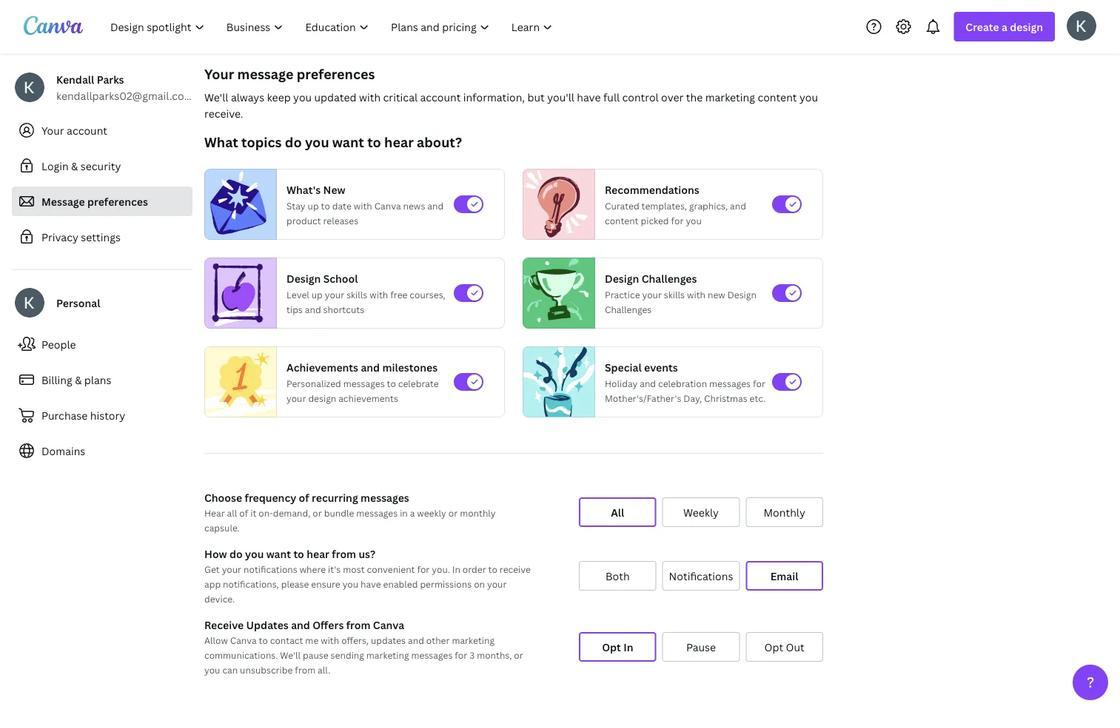 Task type: vqa. For each thing, say whether or not it's contained in the screenshot.
Serif
no



Task type: describe. For each thing, give the bounding box(es) containing it.
1 horizontal spatial or
[[449, 507, 458, 519]]

messages inside special events holiday and celebration messages for mother's/father's day, christmas etc.
[[710, 377, 751, 390]]

your right the get
[[222, 563, 242, 576]]

and inside what's new stay up to date with canva news and product releases
[[428, 200, 444, 212]]

privacy
[[41, 230, 78, 244]]

celebrate
[[398, 377, 439, 390]]

All button
[[579, 498, 657, 527]]

courses,
[[410, 288, 446, 301]]

sending
[[331, 649, 364, 661]]

3
[[470, 649, 475, 661]]

out
[[786, 640, 805, 654]]

special
[[605, 360, 642, 374]]

do inside the how do you want to hear from us? get your notifications where it's most convenient for you. in order to receive app notifications, please ensure you have enabled permissions on your device.
[[230, 547, 243, 561]]

receive.
[[204, 106, 243, 120]]

design inside dropdown button
[[1011, 20, 1044, 34]]

christmas
[[704, 392, 748, 404]]

purchase history link
[[12, 401, 193, 430]]

your inside design challenges practice your skills with new design challenges
[[643, 288, 662, 301]]

create a design button
[[954, 12, 1055, 41]]

topic image for recommendations
[[524, 169, 589, 240]]

design for design school
[[287, 271, 321, 286]]

canva for canva
[[230, 634, 257, 647]]

kendall parks image
[[1067, 11, 1097, 41]]

information,
[[464, 90, 525, 104]]

notifications,
[[223, 578, 279, 590]]

you inside recommendations curated templates, graphics, and content picked for you
[[686, 214, 702, 227]]

in inside the how do you want to hear from us? get your notifications where it's most convenient for you. in order to receive app notifications, please ensure you have enabled permissions on your device.
[[452, 563, 461, 576]]

design challenges practice your skills with new design challenges
[[605, 271, 757, 316]]

bundle
[[324, 507, 354, 519]]

0 vertical spatial of
[[299, 491, 309, 505]]

your right 'on'
[[487, 578, 507, 590]]

create a design
[[966, 20, 1044, 34]]

2 horizontal spatial design
[[728, 288, 757, 301]]

content inside recommendations curated templates, graphics, and content picked for you
[[605, 214, 639, 227]]

releases
[[323, 214, 359, 227]]

canva for date
[[375, 200, 401, 212]]

capsule.
[[204, 522, 240, 534]]

what topics do you want to hear about?
[[204, 133, 462, 151]]

2 vertical spatial from
[[295, 664, 316, 676]]

top level navigation element
[[101, 12, 565, 41]]

0 horizontal spatial or
[[313, 507, 322, 519]]

order
[[463, 563, 486, 576]]

in
[[400, 507, 408, 519]]

all
[[227, 507, 237, 519]]

1 horizontal spatial do
[[285, 133, 302, 151]]

Both button
[[579, 561, 657, 591]]

you'll
[[548, 90, 575, 104]]

day,
[[684, 392, 702, 404]]

and inside 'achievements and milestones personalized messages to celebrate your design achievements'
[[361, 360, 380, 374]]

personal
[[56, 296, 100, 310]]

for inside recommendations curated templates, graphics, and content picked for you
[[671, 214, 684, 227]]

all.
[[318, 664, 331, 676]]

for inside special events holiday and celebration messages for mother's/father's day, christmas etc.
[[753, 377, 766, 390]]

to inside receive updates and offers from canva allow canva to contact me with offers, updates and other marketing communications. we'll pause sending marketing messages for 3 months, or you can unsubscribe from all.
[[259, 634, 268, 647]]

shortcuts
[[323, 303, 365, 316]]

login & security link
[[12, 151, 193, 181]]

achievements and milestones personalized messages to celebrate your design achievements
[[287, 360, 439, 404]]

login
[[41, 159, 69, 173]]

etc.
[[750, 392, 766, 404]]

history
[[90, 408, 125, 423]]

graphics,
[[690, 200, 728, 212]]

skills inside the "design school level up your skills with free courses, tips and shortcuts"
[[347, 288, 368, 301]]

in inside opt in button
[[624, 640, 634, 654]]

with inside what's new stay up to date with canva news and product releases
[[354, 200, 372, 212]]

and left 'other'
[[408, 634, 424, 647]]

pause
[[303, 649, 329, 661]]

settings
[[81, 230, 121, 244]]

full
[[604, 90, 620, 104]]

topics
[[242, 133, 282, 151]]

celebration
[[658, 377, 707, 390]]

your for your message preferences
[[204, 65, 234, 83]]

other
[[426, 634, 450, 647]]

from inside the how do you want to hear from us? get your notifications where it's most convenient for you. in order to receive app notifications, please ensure you have enabled permissions on your device.
[[332, 547, 356, 561]]

notifications
[[244, 563, 298, 576]]

you.
[[432, 563, 450, 576]]

me
[[305, 634, 319, 647]]

recommendations curated templates, graphics, and content picked for you
[[605, 183, 747, 227]]

frequency
[[245, 491, 296, 505]]

up for design
[[312, 288, 323, 301]]

Pause button
[[663, 633, 740, 662]]

pause
[[687, 640, 716, 654]]

1 vertical spatial canva
[[373, 618, 404, 632]]

weekly
[[684, 506, 719, 520]]

both
[[606, 569, 630, 583]]

can
[[222, 664, 238, 676]]

opt out
[[765, 640, 805, 654]]

recurring
[[312, 491, 358, 505]]

how
[[204, 547, 227, 561]]

kendall parks kendallparks02@gmail.com
[[56, 72, 194, 103]]

design school level up your skills with free courses, tips and shortcuts
[[287, 271, 446, 316]]

email
[[771, 569, 799, 583]]

message
[[41, 194, 85, 209]]

we'll inside we'll always keep you updated with critical account information, but you'll have full control over the marketing content you receive.
[[204, 90, 228, 104]]

Email button
[[746, 561, 824, 591]]

privacy settings link
[[12, 222, 193, 252]]

people
[[41, 337, 76, 351]]

plans
[[84, 373, 111, 387]]

have inside we'll always keep you updated with critical account information, but you'll have full control over the marketing content you receive.
[[577, 90, 601, 104]]

marketing for the
[[706, 90, 755, 104]]

but
[[528, 90, 545, 104]]

Notifications button
[[663, 561, 740, 591]]

special events holiday and celebration messages for mother's/father's day, christmas etc.
[[605, 360, 766, 404]]

messages up in on the bottom
[[361, 491, 409, 505]]

messages inside 'achievements and milestones personalized messages to celebrate your design achievements'
[[343, 377, 385, 390]]

Opt Out button
[[746, 633, 824, 662]]

kendallparks02@gmail.com
[[56, 89, 194, 103]]

opt in
[[602, 640, 634, 654]]

Monthly button
[[746, 498, 824, 527]]

hear inside the how do you want to hear from us? get your notifications where it's most convenient for you. in order to receive app notifications, please ensure you have enabled permissions on your device.
[[307, 547, 330, 561]]

Weekly button
[[663, 498, 740, 527]]

your message preferences
[[204, 65, 375, 83]]

receive
[[500, 563, 531, 576]]

0 vertical spatial challenges
[[642, 271, 697, 286]]

login & security
[[41, 159, 121, 173]]

new
[[708, 288, 726, 301]]

marketing for other
[[452, 634, 495, 647]]

we'll inside receive updates and offers from canva allow canva to contact me with offers, updates and other marketing communications. we'll pause sending marketing messages for 3 months, or you can unsubscribe from all.
[[280, 649, 301, 661]]

design inside 'achievements and milestones personalized messages to celebrate your design achievements'
[[308, 392, 336, 404]]

your account link
[[12, 116, 193, 145]]

recommendations
[[605, 183, 700, 197]]

over
[[662, 90, 684, 104]]

want inside the how do you want to hear from us? get your notifications where it's most convenient for you. in order to receive app notifications, please ensure you have enabled permissions on your device.
[[266, 547, 291, 561]]

what's new stay up to date with canva news and product releases
[[287, 183, 444, 227]]

personalized
[[287, 377, 341, 390]]

your inside the "design school level up your skills with free courses, tips and shortcuts"
[[325, 288, 345, 301]]

opt for opt out
[[765, 640, 784, 654]]

kendall
[[56, 72, 94, 86]]

allow
[[204, 634, 228, 647]]



Task type: locate. For each thing, give the bounding box(es) containing it.
skills
[[347, 288, 368, 301], [664, 288, 685, 301]]

for left 3
[[455, 649, 468, 661]]

of left it
[[239, 507, 248, 519]]

marketing inside we'll always keep you updated with critical account information, but you'll have full control over the marketing content you receive.
[[706, 90, 755, 104]]

your for your account
[[41, 123, 64, 137]]

have
[[577, 90, 601, 104], [361, 578, 381, 590]]

your up login
[[41, 123, 64, 137]]

content
[[758, 90, 797, 104], [605, 214, 639, 227]]

1 vertical spatial from
[[346, 618, 371, 632]]

0 horizontal spatial opt
[[602, 640, 621, 654]]

account up 'login & security'
[[67, 123, 107, 137]]

your down personalized
[[287, 392, 306, 404]]

up inside what's new stay up to date with canva news and product releases
[[308, 200, 319, 212]]

1 horizontal spatial marketing
[[452, 634, 495, 647]]

0 vertical spatial account
[[420, 90, 461, 104]]

1 horizontal spatial your
[[204, 65, 234, 83]]

topic image left tips in the left top of the page
[[205, 258, 270, 329]]

and right news
[[428, 200, 444, 212]]

message
[[237, 65, 294, 83]]

your down school
[[325, 288, 345, 301]]

with inside the "design school level up your skills with free courses, tips and shortcuts"
[[370, 288, 388, 301]]

monthly
[[764, 506, 806, 520]]

from up 'it's'
[[332, 547, 356, 561]]

level
[[287, 288, 309, 301]]

1 horizontal spatial a
[[1002, 20, 1008, 34]]

1 vertical spatial preferences
[[87, 194, 148, 209]]

new
[[323, 183, 346, 197]]

design for design challenges
[[605, 271, 639, 286]]

skills left new
[[664, 288, 685, 301]]

most
[[343, 563, 365, 576]]

0 horizontal spatial have
[[361, 578, 381, 590]]

topic image for achievements and milestones
[[205, 343, 276, 421]]

to down updates
[[259, 634, 268, 647]]

your up always
[[204, 65, 234, 83]]

topic image for special events
[[524, 343, 595, 421]]

account inside we'll always keep you updated with critical account information, but you'll have full control over the marketing content you receive.
[[420, 90, 461, 104]]

challenges down picked
[[642, 271, 697, 286]]

1 horizontal spatial design
[[1011, 20, 1044, 34]]

1 horizontal spatial of
[[299, 491, 309, 505]]

0 vertical spatial do
[[285, 133, 302, 151]]

design up practice
[[605, 271, 639, 286]]

1 vertical spatial marketing
[[452, 634, 495, 647]]

we'll up receive.
[[204, 90, 228, 104]]

opt left out
[[765, 640, 784, 654]]

ensure
[[311, 578, 341, 590]]

or left bundle
[[313, 507, 322, 519]]

2 opt from the left
[[765, 640, 784, 654]]

account inside "link"
[[67, 123, 107, 137]]

for inside the how do you want to hear from us? get your notifications where it's most convenient for you. in order to receive app notifications, please ensure you have enabled permissions on your device.
[[417, 563, 430, 576]]

want down updated
[[332, 133, 364, 151]]

0 vertical spatial want
[[332, 133, 364, 151]]

tips
[[287, 303, 303, 316]]

to inside 'achievements and milestones personalized messages to celebrate your design achievements'
[[387, 377, 396, 390]]

and inside special events holiday and celebration messages for mother's/father's day, christmas etc.
[[640, 377, 656, 390]]

messages up achievements
[[343, 377, 385, 390]]

from up "offers,"
[[346, 618, 371, 632]]

0 vertical spatial &
[[71, 159, 78, 173]]

the
[[686, 90, 703, 104]]

you
[[293, 90, 312, 104], [800, 90, 818, 104], [305, 133, 329, 151], [686, 214, 702, 227], [245, 547, 264, 561], [343, 578, 359, 590], [204, 664, 220, 676]]

account right critical
[[420, 90, 461, 104]]

1 vertical spatial design
[[308, 392, 336, 404]]

design up level
[[287, 271, 321, 286]]

messages
[[343, 377, 385, 390], [710, 377, 751, 390], [361, 491, 409, 505], [356, 507, 398, 519], [411, 649, 453, 661]]

for inside receive updates and offers from canva allow canva to contact me with offers, updates and other marketing communications. we'll pause sending marketing messages for 3 months, or you can unsubscribe from all.
[[455, 649, 468, 661]]

up right level
[[312, 288, 323, 301]]

your inside "link"
[[41, 123, 64, 137]]

0 vertical spatial marketing
[[706, 90, 755, 104]]

to up where
[[294, 547, 304, 561]]

date
[[332, 200, 352, 212]]

1 vertical spatial a
[[410, 507, 415, 519]]

a inside dropdown button
[[1002, 20, 1008, 34]]

& right login
[[71, 159, 78, 173]]

1 vertical spatial in
[[624, 640, 634, 654]]

topic image left curated
[[524, 169, 589, 240]]

to
[[367, 133, 381, 151], [321, 200, 330, 212], [387, 377, 396, 390], [294, 547, 304, 561], [489, 563, 498, 576], [259, 634, 268, 647]]

0 vertical spatial a
[[1002, 20, 1008, 34]]

topic image for what's new
[[205, 169, 270, 240]]

design right create
[[1011, 20, 1044, 34]]

and
[[428, 200, 444, 212], [730, 200, 747, 212], [305, 303, 321, 316], [361, 360, 380, 374], [640, 377, 656, 390], [291, 618, 310, 632], [408, 634, 424, 647]]

domains
[[41, 444, 85, 458]]

school
[[323, 271, 358, 286]]

&
[[71, 159, 78, 173], [75, 373, 82, 387]]

updates
[[246, 618, 289, 632]]

up inside the "design school level up your skills with free courses, tips and shortcuts"
[[312, 288, 323, 301]]

stay
[[287, 200, 306, 212]]

practice
[[605, 288, 640, 301]]

critical
[[383, 90, 418, 104]]

monthly
[[460, 507, 496, 519]]

preferences down login & security link
[[87, 194, 148, 209]]

to left date
[[321, 200, 330, 212]]

1 vertical spatial want
[[266, 547, 291, 561]]

and right the graphics,
[[730, 200, 747, 212]]

2 horizontal spatial or
[[514, 649, 523, 661]]

0 horizontal spatial your
[[41, 123, 64, 137]]

topic image left personalized
[[205, 343, 276, 421]]

achievements
[[287, 360, 359, 374]]

design right new
[[728, 288, 757, 301]]

to up what's new stay up to date with canva news and product releases
[[367, 133, 381, 151]]

opt inside button
[[765, 640, 784, 654]]

design down personalized
[[308, 392, 336, 404]]

what
[[204, 133, 238, 151]]

or right months,
[[514, 649, 523, 661]]

up right stay
[[308, 200, 319, 212]]

you inside receive updates and offers from canva allow canva to contact me with offers, updates and other marketing communications. we'll pause sending marketing messages for 3 months, or you can unsubscribe from all.
[[204, 664, 220, 676]]

from down pause
[[295, 664, 316, 676]]

skills inside design challenges practice your skills with new design challenges
[[664, 288, 685, 301]]

messages inside receive updates and offers from canva allow canva to contact me with offers, updates and other marketing communications. we'll pause sending marketing messages for 3 months, or you can unsubscribe from all.
[[411, 649, 453, 661]]

0 horizontal spatial in
[[452, 563, 461, 576]]

receive
[[204, 618, 244, 632]]

in down the both button
[[624, 640, 634, 654]]

your account
[[41, 123, 107, 137]]

parks
[[97, 72, 124, 86]]

Opt In button
[[579, 633, 657, 662]]

up for what's
[[308, 200, 319, 212]]

do right topics
[[285, 133, 302, 151]]

topic image for design school
[[205, 258, 270, 329]]

2 skills from the left
[[664, 288, 685, 301]]

topic image for design challenges
[[524, 258, 589, 329]]

0 vertical spatial in
[[452, 563, 461, 576]]

0 vertical spatial your
[[204, 65, 234, 83]]

1 vertical spatial of
[[239, 507, 248, 519]]

0 horizontal spatial a
[[410, 507, 415, 519]]

opt down both
[[602, 640, 621, 654]]

1 horizontal spatial we'll
[[280, 649, 301, 661]]

offers
[[313, 618, 344, 632]]

& left plans
[[75, 373, 82, 387]]

0 horizontal spatial account
[[67, 123, 107, 137]]

your inside 'achievements and milestones personalized messages to celebrate your design achievements'
[[287, 392, 306, 404]]

about?
[[417, 133, 462, 151]]

1 horizontal spatial design
[[605, 271, 639, 286]]

for down templates,
[[671, 214, 684, 227]]

with down offers
[[321, 634, 339, 647]]

with left free
[[370, 288, 388, 301]]

free
[[390, 288, 408, 301]]

mother's/father's
[[605, 392, 682, 404]]

1 opt from the left
[[602, 640, 621, 654]]

notifications
[[669, 569, 734, 583]]

with
[[359, 90, 381, 104], [354, 200, 372, 212], [370, 288, 388, 301], [687, 288, 706, 301], [321, 634, 339, 647]]

topic image left holiday
[[524, 343, 595, 421]]

0 horizontal spatial hear
[[307, 547, 330, 561]]

1 horizontal spatial hear
[[384, 133, 414, 151]]

please
[[281, 578, 309, 590]]

your right practice
[[643, 288, 662, 301]]

device.
[[204, 593, 235, 605]]

do right how
[[230, 547, 243, 561]]

it
[[250, 507, 257, 519]]

0 vertical spatial preferences
[[297, 65, 375, 83]]

for up etc.
[[753, 377, 766, 390]]

with inside design challenges practice your skills with new design challenges
[[687, 288, 706, 301]]

canva up updates
[[373, 618, 404, 632]]

design inside the "design school level up your skills with free courses, tips and shortcuts"
[[287, 271, 321, 286]]

a right in on the bottom
[[410, 507, 415, 519]]

opt inside button
[[602, 640, 621, 654]]

permissions
[[420, 578, 472, 590]]

opt
[[602, 640, 621, 654], [765, 640, 784, 654]]

keep
[[267, 90, 291, 104]]

1 horizontal spatial content
[[758, 90, 797, 104]]

1 vertical spatial up
[[312, 288, 323, 301]]

demand,
[[273, 507, 311, 519]]

1 horizontal spatial in
[[624, 640, 634, 654]]

1 vertical spatial your
[[41, 123, 64, 137]]

topic image left stay
[[205, 169, 270, 240]]

on-
[[259, 507, 273, 519]]

control
[[623, 90, 659, 104]]

skills up shortcuts
[[347, 288, 368, 301]]

1 horizontal spatial want
[[332, 133, 364, 151]]

and up achievements
[[361, 360, 380, 374]]

2 vertical spatial canva
[[230, 634, 257, 647]]

0 vertical spatial content
[[758, 90, 797, 104]]

from
[[332, 547, 356, 561], [346, 618, 371, 632], [295, 664, 316, 676]]

0 vertical spatial up
[[308, 200, 319, 212]]

milestones
[[383, 360, 438, 374]]

& for billing
[[75, 373, 82, 387]]

to down milestones
[[387, 377, 396, 390]]

0 vertical spatial we'll
[[204, 90, 228, 104]]

messages left in on the bottom
[[356, 507, 398, 519]]

1 vertical spatial challenges
[[605, 303, 652, 316]]

marketing down updates
[[367, 649, 409, 661]]

0 horizontal spatial skills
[[347, 288, 368, 301]]

challenges
[[642, 271, 697, 286], [605, 303, 652, 316]]

0 horizontal spatial do
[[230, 547, 243, 561]]

to right "order"
[[489, 563, 498, 576]]

1 vertical spatial have
[[361, 578, 381, 590]]

have left full at the top of page
[[577, 90, 601, 104]]

1 vertical spatial content
[[605, 214, 639, 227]]

0 vertical spatial from
[[332, 547, 356, 561]]

product
[[287, 214, 321, 227]]

templates,
[[642, 200, 687, 212]]

updated
[[314, 90, 357, 104]]

1 horizontal spatial opt
[[765, 640, 784, 654]]

choose frequency of recurring messages hear all of it on-demand, or bundle messages in a weekly or monthly capsule.
[[204, 491, 496, 534]]

and right tips in the left top of the page
[[305, 303, 321, 316]]

with inside receive updates and offers from canva allow canva to contact me with offers, updates and other marketing communications. we'll pause sending marketing messages for 3 months, or you can unsubscribe from all.
[[321, 634, 339, 647]]

of up demand,
[[299, 491, 309, 505]]

purchase
[[41, 408, 88, 423]]

0 vertical spatial canva
[[375, 200, 401, 212]]

content inside we'll always keep you updated with critical account information, but you'll have full control over the marketing content you receive.
[[758, 90, 797, 104]]

with right date
[[354, 200, 372, 212]]

messages up "christmas" in the bottom of the page
[[710, 377, 751, 390]]

message preferences link
[[12, 187, 193, 216]]

do
[[285, 133, 302, 151], [230, 547, 243, 561]]

and up the me
[[291, 618, 310, 632]]

us?
[[359, 547, 376, 561]]

have inside the how do you want to hear from us? get your notifications where it's most convenient for you. in order to receive app notifications, please ensure you have enabled permissions on your device.
[[361, 578, 381, 590]]

or inside receive updates and offers from canva allow canva to contact me with offers, updates and other marketing communications. we'll pause sending marketing messages for 3 months, or you can unsubscribe from all.
[[514, 649, 523, 661]]

1 horizontal spatial skills
[[664, 288, 685, 301]]

on
[[474, 578, 485, 590]]

with inside we'll always keep you updated with critical account information, but you'll have full control over the marketing content you receive.
[[359, 90, 381, 104]]

or right weekly
[[449, 507, 458, 519]]

message preferences
[[41, 194, 148, 209]]

account
[[420, 90, 461, 104], [67, 123, 107, 137]]

offers,
[[342, 634, 369, 647]]

0 horizontal spatial design
[[287, 271, 321, 286]]

topic image left practice
[[524, 258, 589, 329]]

canva up "communications."
[[230, 634, 257, 647]]

and inside recommendations curated templates, graphics, and content picked for you
[[730, 200, 747, 212]]

and up mother's/father's
[[640, 377, 656, 390]]

it's
[[328, 563, 341, 576]]

1 vertical spatial &
[[75, 373, 82, 387]]

hear
[[204, 507, 225, 519]]

1 vertical spatial account
[[67, 123, 107, 137]]

1 horizontal spatial have
[[577, 90, 601, 104]]

0 horizontal spatial we'll
[[204, 90, 228, 104]]

0 horizontal spatial preferences
[[87, 194, 148, 209]]

app
[[204, 578, 221, 590]]

0 vertical spatial hear
[[384, 133, 414, 151]]

holiday
[[605, 377, 638, 390]]

picked
[[641, 214, 669, 227]]

canva left news
[[375, 200, 401, 212]]

for left you.
[[417, 563, 430, 576]]

1 horizontal spatial account
[[420, 90, 461, 104]]

0 vertical spatial design
[[1011, 20, 1044, 34]]

unsubscribe
[[240, 664, 293, 676]]

billing & plans link
[[12, 365, 193, 395]]

1 skills from the left
[[347, 288, 368, 301]]

0 horizontal spatial of
[[239, 507, 248, 519]]

marketing right the at the right of the page
[[706, 90, 755, 104]]

topic image
[[205, 169, 270, 240], [524, 169, 589, 240], [205, 258, 270, 329], [524, 258, 589, 329], [205, 343, 276, 421], [524, 343, 595, 421]]

0 horizontal spatial want
[[266, 547, 291, 561]]

1 vertical spatial we'll
[[280, 649, 301, 661]]

or
[[313, 507, 322, 519], [449, 507, 458, 519], [514, 649, 523, 661]]

0 horizontal spatial marketing
[[367, 649, 409, 661]]

0 horizontal spatial content
[[605, 214, 639, 227]]

with left new
[[687, 288, 706, 301]]

security
[[81, 159, 121, 173]]

1 vertical spatial do
[[230, 547, 243, 561]]

a right create
[[1002, 20, 1008, 34]]

want up notifications
[[266, 547, 291, 561]]

in right you.
[[452, 563, 461, 576]]

2 horizontal spatial marketing
[[706, 90, 755, 104]]

messages down 'other'
[[411, 649, 453, 661]]

get
[[204, 563, 220, 576]]

challenges down practice
[[605, 303, 652, 316]]

we'll down contact
[[280, 649, 301, 661]]

1 vertical spatial hear
[[307, 547, 330, 561]]

updates
[[371, 634, 406, 647]]

preferences up updated
[[297, 65, 375, 83]]

hear up where
[[307, 547, 330, 561]]

opt for opt in
[[602, 640, 621, 654]]

where
[[300, 563, 326, 576]]

0 vertical spatial have
[[577, 90, 601, 104]]

of
[[299, 491, 309, 505], [239, 507, 248, 519]]

0 horizontal spatial design
[[308, 392, 336, 404]]

and inside the "design school level up your skills with free courses, tips and shortcuts"
[[305, 303, 321, 316]]

1 horizontal spatial preferences
[[297, 65, 375, 83]]

to inside what's new stay up to date with canva news and product releases
[[321, 200, 330, 212]]

canva inside what's new stay up to date with canva news and product releases
[[375, 200, 401, 212]]

with left critical
[[359, 90, 381, 104]]

hear left about?
[[384, 133, 414, 151]]

choose
[[204, 491, 242, 505]]

& for login
[[71, 159, 78, 173]]

2 vertical spatial marketing
[[367, 649, 409, 661]]

purchase history
[[41, 408, 125, 423]]

marketing up 3
[[452, 634, 495, 647]]

a inside the choose frequency of recurring messages hear all of it on-demand, or bundle messages in a weekly or monthly capsule.
[[410, 507, 415, 519]]

have down 'most'
[[361, 578, 381, 590]]

how do you want to hear from us? get your notifications where it's most convenient for you. in order to receive app notifications, please ensure you have enabled permissions on your device.
[[204, 547, 531, 605]]



